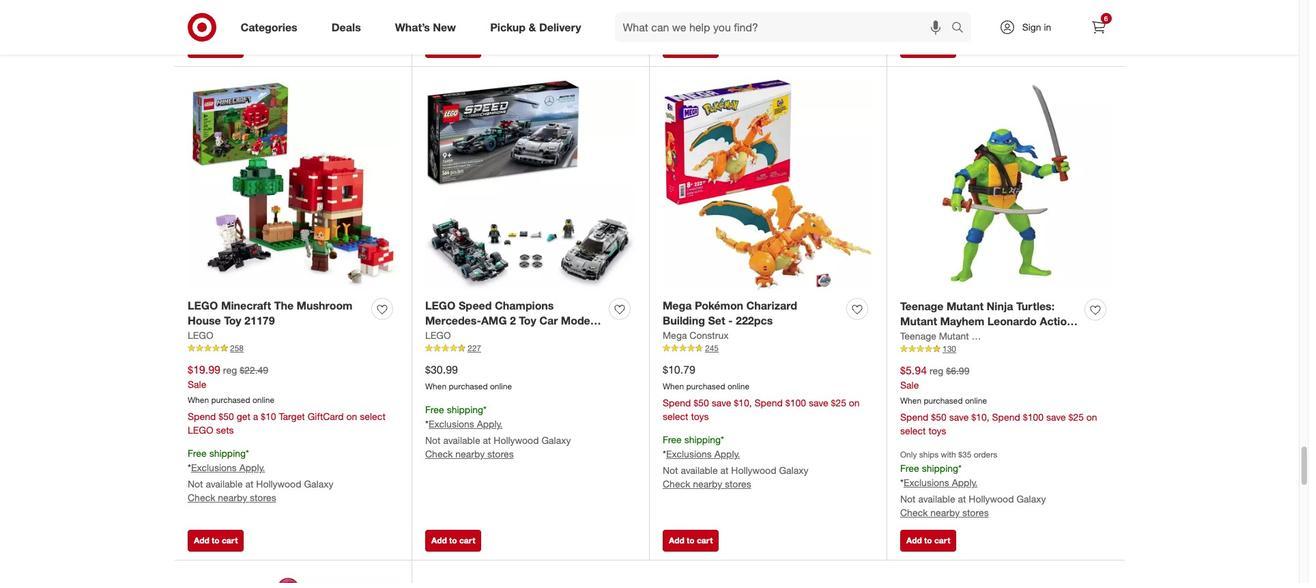 Task type: locate. For each thing, give the bounding box(es) containing it.
available for $10.79
[[681, 465, 718, 477]]

when down $10.79
[[663, 382, 684, 392]]

$25 inside $5.94 reg $6.99 sale when purchased online spend $50 save $10, spend $100 save $25 on select toys
[[1069, 412, 1085, 423]]

lego inside lego minecraft the mushroom house toy 21179
[[188, 299, 218, 313]]

sale inside the $19.99 reg $22.49 sale when purchased online spend $50 get a $10 target giftcard on select lego sets
[[188, 379, 207, 391]]

ninja up leonardo
[[987, 300, 1014, 313]]

ninja inside teenage mutant ninja turtles: mutant mayhem leonardo action figure
[[987, 300, 1014, 313]]

$10
[[261, 411, 276, 423]]

1 horizontal spatial set
[[709, 314, 726, 328]]

1 horizontal spatial reg
[[930, 366, 944, 377]]

set
[[709, 314, 726, 328], [426, 330, 443, 344]]

free for $30.99
[[426, 404, 444, 416]]

set down the mercedes-
[[426, 330, 443, 344]]

exclusions
[[429, 419, 475, 430], [667, 449, 712, 460], [191, 462, 237, 474], [904, 477, 950, 489]]

check nearby stores button for lego minecraft the mushroom house toy 21179
[[188, 492, 276, 505]]

shipping for $10.79
[[685, 434, 721, 446]]

reg
[[223, 365, 237, 377], [930, 366, 944, 377]]

deals link
[[320, 12, 378, 42]]

0 horizontal spatial select
[[360, 411, 386, 423]]

available
[[444, 435, 481, 447], [681, 465, 718, 477], [206, 479, 243, 490], [919, 494, 956, 505]]

1 horizontal spatial $50
[[694, 398, 709, 409]]

lego link for lego minecraft the mushroom house toy 21179
[[188, 329, 214, 343]]

select up only
[[901, 426, 927, 437]]

online inside $30.99 when purchased online
[[490, 382, 512, 392]]

marvel spider-man titan hero series spider-man 12" action figure image
[[188, 575, 398, 584], [188, 575, 398, 584]]

1 horizontal spatial select
[[663, 411, 689, 423]]

0 horizontal spatial $100
[[786, 398, 807, 409]]

0 vertical spatial $10,
[[734, 398, 752, 409]]

2 horizontal spatial free shipping * * exclusions apply. not available at hollywood galaxy check nearby stores
[[663, 434, 809, 490]]

$50 up with
[[932, 412, 947, 423]]

0 vertical spatial $25
[[832, 398, 847, 409]]

1 horizontal spatial $25
[[1069, 412, 1085, 423]]

apply. inside only ships with $35 orders free shipping * * exclusions apply. not available at hollywood galaxy check nearby stores
[[953, 477, 978, 489]]

ninja down mayhem
[[972, 331, 994, 342]]

mega down building
[[663, 330, 687, 342]]

hollywood for $30.99
[[494, 435, 539, 447]]

spend inside the $19.99 reg $22.49 sale when purchased online spend $50 get a $10 target giftcard on select lego sets
[[188, 411, 216, 423]]

purchased down $6.99
[[924, 396, 963, 407]]

the
[[274, 299, 294, 313]]

2 mega from the top
[[663, 330, 687, 342]]

when down $19.99
[[188, 396, 209, 406]]

toy down minecraft
[[224, 314, 242, 328]]

$10, inside the $10.79 when purchased online spend $50 save $10, spend $100 save $25 on select toys
[[734, 398, 752, 409]]

reg inside $5.94 reg $6.99 sale when purchased online spend $50 save $10, spend $100 save $25 on select toys
[[930, 366, 944, 377]]

online up $10
[[253, 396, 275, 406]]

lego link
[[188, 329, 214, 343], [426, 329, 451, 343]]

set inside mega pokémon charizard building set - 222pcs
[[709, 314, 726, 328]]

orders
[[974, 450, 998, 460]]

$100 inside $5.94 reg $6.99 sale when purchased online spend $50 save $10, spend $100 save $25 on select toys
[[1024, 412, 1044, 423]]

$10, down 245 link
[[734, 398, 752, 409]]

to
[[212, 41, 220, 52], [687, 41, 695, 52], [925, 41, 933, 52], [212, 536, 220, 547], [449, 536, 457, 547], [687, 536, 695, 547], [925, 536, 933, 547]]

$10,
[[734, 398, 752, 409], [972, 412, 990, 423]]

not for $10.79
[[663, 465, 679, 477]]

1 toy from the left
[[224, 314, 242, 328]]

0 horizontal spatial free shipping * * exclusions apply. not available at hollywood galaxy check nearby stores
[[188, 448, 334, 504]]

mega construx
[[663, 330, 729, 342]]

lego
[[188, 299, 218, 313], [426, 299, 456, 313], [188, 330, 214, 342], [426, 330, 451, 342], [188, 425, 214, 436]]

select right the giftcard
[[360, 411, 386, 423]]

online down 227 link
[[490, 382, 512, 392]]

2 toy from the left
[[519, 314, 537, 328]]

purchased down $10.79
[[687, 382, 726, 392]]

at
[[483, 435, 491, 447], [721, 465, 729, 477], [246, 479, 254, 490], [959, 494, 967, 505]]

galaxy
[[542, 435, 571, 447], [780, 465, 809, 477], [304, 479, 334, 490], [1017, 494, 1047, 505]]

exclusions for $19.99
[[191, 462, 237, 474]]

save
[[712, 398, 732, 409], [809, 398, 829, 409], [950, 412, 969, 423], [1047, 412, 1067, 423]]

1 vertical spatial teenage
[[901, 331, 937, 342]]

0 horizontal spatial set
[[426, 330, 443, 344]]

add
[[194, 41, 210, 52], [669, 41, 685, 52], [907, 41, 923, 52], [194, 536, 210, 547], [432, 536, 447, 547], [669, 536, 685, 547], [907, 536, 923, 547]]

set left -
[[709, 314, 726, 328]]

0 horizontal spatial $10,
[[734, 398, 752, 409]]

spend left get
[[188, 411, 216, 423]]

mega inside mega pokémon charizard building set - 222pcs
[[663, 299, 692, 313]]

at inside only ships with $35 orders free shipping * * exclusions apply. not available at hollywood galaxy check nearby stores
[[959, 494, 967, 505]]

0 vertical spatial set
[[709, 314, 726, 328]]

$10, inside $5.94 reg $6.99 sale when purchased online spend $50 save $10, spend $100 save $25 on select toys
[[972, 412, 990, 423]]

1 horizontal spatial sale
[[901, 380, 920, 392]]

1 horizontal spatial lego link
[[426, 329, 451, 343]]

spend up orders
[[993, 412, 1021, 423]]

galaxy inside only ships with $35 orders free shipping * * exclusions apply. not available at hollywood galaxy check nearby stores
[[1017, 494, 1047, 505]]

purchased inside $5.94 reg $6.99 sale when purchased online spend $50 save $10, spend $100 save $25 on select toys
[[924, 396, 963, 407]]

check for lego speed champions mercedes-amg 2 toy car models set 76909
[[426, 449, 453, 460]]

258 link
[[188, 343, 398, 355]]

toy right 2
[[519, 314, 537, 328]]

teenage mutant ninja turtles: mutant mayhem leonardo action figure image
[[901, 80, 1112, 291], [901, 80, 1112, 291]]

exclusions apply. button
[[429, 418, 503, 432], [667, 448, 741, 462], [191, 462, 265, 475], [904, 477, 978, 490]]

models
[[561, 314, 599, 328]]

reg inside the $19.99 reg $22.49 sale when purchased online spend $50 get a $10 target giftcard on select lego sets
[[223, 365, 237, 377]]

1 vertical spatial toys
[[929, 426, 947, 437]]

0 vertical spatial toys
[[691, 411, 709, 423]]

lego speed champions mercedes-amg 2 toy car models set 76909 image
[[426, 80, 636, 290], [426, 80, 636, 290]]

0 vertical spatial teenage
[[901, 300, 944, 313]]

mega up building
[[663, 299, 692, 313]]

lego link down house
[[188, 329, 214, 343]]

available for $30.99
[[444, 435, 481, 447]]

teenage up $5.94
[[901, 331, 937, 342]]

apply. for $30.99
[[477, 419, 503, 430]]

mutant for teenage mutant ninja turtles
[[940, 331, 970, 342]]

stores for lego minecraft the mushroom house toy 21179
[[250, 492, 276, 504]]

teenage
[[901, 300, 944, 313], [901, 331, 937, 342]]

free shipping * * exclusions apply. not available at hollywood galaxy check nearby stores
[[426, 404, 571, 460], [663, 434, 809, 490], [188, 448, 334, 504]]

online inside the $19.99 reg $22.49 sale when purchased online spend $50 get a $10 target giftcard on select lego sets
[[253, 396, 275, 406]]

mega inside mega construx link
[[663, 330, 687, 342]]

lego for lego minecraft the mushroom house toy 21179
[[188, 299, 218, 313]]

1 vertical spatial $10,
[[972, 412, 990, 423]]

apply. for $19.99
[[240, 462, 265, 474]]

when inside the $10.79 when purchased online spend $50 save $10, spend $100 save $25 on select toys
[[663, 382, 684, 392]]

check nearby stores
[[188, 12, 276, 24]]

when down $5.94
[[901, 396, 922, 407]]

online inside $5.94 reg $6.99 sale when purchased online spend $50 save $10, spend $100 save $25 on select toys
[[966, 396, 988, 407]]

$25
[[832, 398, 847, 409], [1069, 412, 1085, 423]]

lego minecraft the mushroom house toy 21179 image
[[188, 80, 398, 290], [188, 80, 398, 290]]

reg down 258
[[223, 365, 237, 377]]

222pcs
[[736, 314, 773, 328]]

lego down the mercedes-
[[426, 330, 451, 342]]

at for $19.99
[[246, 479, 254, 490]]

2 lego link from the left
[[426, 329, 451, 343]]

purchased up get
[[211, 396, 250, 406]]

0 horizontal spatial lego link
[[188, 329, 214, 343]]

when down $30.99
[[426, 382, 447, 392]]

$100 inside the $10.79 when purchased online spend $50 save $10, spend $100 save $25 on select toys
[[786, 398, 807, 409]]

charizard
[[747, 299, 798, 313]]

mutant up 130
[[940, 331, 970, 342]]

add to cart
[[194, 41, 238, 52], [669, 41, 713, 52], [907, 41, 951, 52], [194, 536, 238, 547], [432, 536, 476, 547], [669, 536, 713, 547], [907, 536, 951, 547]]

reg left $6.99
[[930, 366, 944, 377]]

toy inside lego minecraft the mushroom house toy 21179
[[224, 314, 242, 328]]

check
[[188, 12, 215, 24], [426, 449, 453, 460], [663, 479, 691, 490], [188, 492, 215, 504], [901, 507, 928, 519]]

on
[[850, 398, 860, 409], [347, 411, 357, 423], [1087, 412, 1098, 423]]

hollywood inside only ships with $35 orders free shipping * * exclusions apply. not available at hollywood galaxy check nearby stores
[[969, 494, 1015, 505]]

online
[[490, 382, 512, 392], [728, 382, 750, 392], [253, 396, 275, 406], [966, 396, 988, 407]]

teenage up figure
[[901, 300, 944, 313]]

lego up house
[[188, 299, 218, 313]]

0 vertical spatial ninja
[[987, 300, 1014, 313]]

toys inside the $10.79 when purchased online spend $50 save $10, spend $100 save $25 on select toys
[[691, 411, 709, 423]]

online down 245 link
[[728, 382, 750, 392]]

check for lego minecraft the mushroom house toy 21179
[[188, 492, 215, 504]]

1 horizontal spatial $100
[[1024, 412, 1044, 423]]

check nearby stores button
[[188, 12, 276, 25], [426, 448, 514, 462], [663, 478, 752, 492], [188, 492, 276, 505], [901, 507, 989, 520]]

sign in
[[1023, 21, 1052, 33]]

$19.99
[[188, 364, 221, 377]]

ninja for turtles
[[972, 331, 994, 342]]

$35
[[959, 450, 972, 460]]

$25 inside the $10.79 when purchased online spend $50 save $10, spend $100 save $25 on select toys
[[832, 398, 847, 409]]

1 vertical spatial $25
[[1069, 412, 1085, 423]]

shipping inside only ships with $35 orders free shipping * * exclusions apply. not available at hollywood galaxy check nearby stores
[[922, 463, 959, 475]]

1 horizontal spatial free shipping * * exclusions apply. not available at hollywood galaxy check nearby stores
[[426, 404, 571, 460]]

lego left sets
[[188, 425, 214, 436]]

nearby
[[218, 12, 247, 24], [456, 449, 485, 460], [693, 479, 723, 490], [218, 492, 247, 504], [931, 507, 960, 519]]

minecraft
[[221, 299, 271, 313]]

$19.99 reg $22.49 sale when purchased online spend $50 get a $10 target giftcard on select lego sets
[[188, 364, 386, 436]]

$50 down $10.79
[[694, 398, 709, 409]]

1 lego link from the left
[[188, 329, 214, 343]]

sale inside $5.94 reg $6.99 sale when purchased online spend $50 save $10, spend $100 save $25 on select toys
[[901, 380, 920, 392]]

0 vertical spatial mutant
[[947, 300, 984, 313]]

exclusions apply. button for $10.79
[[667, 448, 741, 462]]

stores
[[250, 12, 276, 24], [488, 449, 514, 460], [725, 479, 752, 490], [250, 492, 276, 504], [963, 507, 989, 519]]

free shipping * * exclusions apply. not available at hollywood galaxy check nearby stores for $19.99
[[188, 448, 334, 504]]

1 vertical spatial ninja
[[972, 331, 994, 342]]

online inside the $10.79 when purchased online spend $50 save $10, spend $100 save $25 on select toys
[[728, 382, 750, 392]]

0 horizontal spatial sale
[[188, 379, 207, 391]]

1 horizontal spatial $10,
[[972, 412, 990, 423]]

*
[[484, 404, 487, 416], [426, 419, 429, 430], [721, 434, 725, 446], [246, 448, 249, 460], [663, 449, 667, 460], [188, 462, 191, 474], [959, 463, 962, 475], [901, 477, 904, 489]]

add to cart button
[[188, 36, 244, 58], [663, 36, 719, 58], [901, 36, 957, 58], [188, 531, 244, 553], [426, 531, 482, 553], [663, 531, 719, 553], [901, 531, 957, 553]]

2 horizontal spatial on
[[1087, 412, 1098, 423]]

toy inside the lego speed champions mercedes-amg 2 toy car models set 76909
[[519, 314, 537, 328]]

2 horizontal spatial $50
[[932, 412, 947, 423]]

0 vertical spatial $100
[[786, 398, 807, 409]]

sets
[[216, 425, 234, 436]]

0 horizontal spatial on
[[347, 411, 357, 423]]

1 horizontal spatial toys
[[929, 426, 947, 437]]

sale down $5.94
[[901, 380, 920, 392]]

categories
[[241, 20, 298, 34]]

toys up ships
[[929, 426, 947, 437]]

ninja
[[987, 300, 1014, 313], [972, 331, 994, 342]]

shipping for $19.99
[[209, 448, 246, 460]]

0 horizontal spatial toys
[[691, 411, 709, 423]]

mutant up figure
[[901, 315, 938, 329]]

0 horizontal spatial $25
[[832, 398, 847, 409]]

1 vertical spatial set
[[426, 330, 443, 344]]

lego link down the mercedes-
[[426, 329, 451, 343]]

1 horizontal spatial toy
[[519, 314, 537, 328]]

hollywood
[[494, 435, 539, 447], [732, 465, 777, 477], [256, 479, 302, 490], [969, 494, 1015, 505]]

$30.99
[[426, 364, 458, 377]]

exclusions apply. button for $19.99
[[191, 462, 265, 475]]

lego down house
[[188, 330, 214, 342]]

on inside $5.94 reg $6.99 sale when purchased online spend $50 save $10, spend $100 save $25 on select toys
[[1087, 412, 1098, 423]]

toys down $10.79
[[691, 411, 709, 423]]

search button
[[946, 12, 978, 45]]

teenage for teenage mutant ninja turtles
[[901, 331, 937, 342]]

reg for $5.94
[[930, 366, 944, 377]]

$50 inside the $19.99 reg $22.49 sale when purchased online spend $50 get a $10 target giftcard on select lego sets
[[219, 411, 234, 423]]

what's new link
[[384, 12, 473, 42]]

$50 up sets
[[219, 411, 234, 423]]

lego for lego speed champions mercedes-amg 2 toy car models set 76909
[[426, 299, 456, 313]]

stores for mega pokémon charizard building set - 222pcs
[[725, 479, 752, 490]]

speed
[[459, 299, 492, 313]]

0 horizontal spatial toy
[[224, 314, 242, 328]]

galaxy for $30.99
[[542, 435, 571, 447]]

select
[[360, 411, 386, 423], [663, 411, 689, 423], [901, 426, 927, 437]]

mutant up mayhem
[[947, 300, 984, 313]]

$50 inside $5.94 reg $6.99 sale when purchased online spend $50 save $10, spend $100 save $25 on select toys
[[932, 412, 947, 423]]

sale for $19.99
[[188, 379, 207, 391]]

select down $10.79
[[663, 411, 689, 423]]

0 horizontal spatial $50
[[219, 411, 234, 423]]

2 teenage from the top
[[901, 331, 937, 342]]

free for $19.99
[[188, 448, 207, 460]]

1 horizontal spatial on
[[850, 398, 860, 409]]

0 vertical spatial mega
[[663, 299, 692, 313]]

purchased down $30.99
[[449, 382, 488, 392]]

pickup & delivery
[[490, 20, 582, 34]]

pokémon
[[695, 299, 744, 313]]

lego up the mercedes-
[[426, 299, 456, 313]]

1 vertical spatial mega
[[663, 330, 687, 342]]

spend
[[663, 398, 691, 409], [755, 398, 783, 409], [188, 411, 216, 423], [901, 412, 929, 423], [993, 412, 1021, 423]]

1 teenage from the top
[[901, 300, 944, 313]]

champions
[[495, 299, 554, 313]]

0 horizontal spatial reg
[[223, 365, 237, 377]]

2 horizontal spatial select
[[901, 426, 927, 437]]

mega
[[663, 299, 692, 313], [663, 330, 687, 342]]

house
[[188, 314, 221, 328]]

apply.
[[477, 419, 503, 430], [715, 449, 741, 460], [240, 462, 265, 474], [953, 477, 978, 489]]

mutant inside teenage mutant ninja turtles link
[[940, 331, 970, 342]]

lego inside the lego speed champions mercedes-amg 2 toy car models set 76909
[[426, 299, 456, 313]]

not
[[426, 435, 441, 447], [663, 465, 679, 477], [188, 479, 203, 490], [901, 494, 916, 505]]

toy
[[224, 314, 242, 328], [519, 314, 537, 328]]

online down $6.99
[[966, 396, 988, 407]]

$10, up orders
[[972, 412, 990, 423]]

mega pokémon charizard building set - 222pcs image
[[663, 80, 874, 290], [663, 80, 874, 290]]

when inside $30.99 when purchased online
[[426, 382, 447, 392]]

1 vertical spatial $100
[[1024, 412, 1044, 423]]

lego minecraft the mushroom house toy 21179 link
[[188, 298, 366, 329]]

purchased inside the $10.79 when purchased online spend $50 save $10, spend $100 save $25 on select toys
[[687, 382, 726, 392]]

2 vertical spatial mutant
[[940, 331, 970, 342]]

sale down $19.99
[[188, 379, 207, 391]]

teenage inside teenage mutant ninja turtles: mutant mayhem leonardo action figure
[[901, 300, 944, 313]]

purchased
[[449, 382, 488, 392], [687, 382, 726, 392], [211, 396, 250, 406], [924, 396, 963, 407]]

1 mega from the top
[[663, 299, 692, 313]]



Task type: vqa. For each thing, say whether or not it's contained in the screenshot.
available
yes



Task type: describe. For each thing, give the bounding box(es) containing it.
at for $30.99
[[483, 435, 491, 447]]

teenage for teenage mutant ninja turtles: mutant mayhem leonardo action figure
[[901, 300, 944, 313]]

what's
[[395, 20, 430, 34]]

mercedes-
[[426, 314, 481, 328]]

hollywood for $19.99
[[256, 479, 302, 490]]

building
[[663, 314, 706, 328]]

lego for lego link corresponding to lego minecraft the mushroom house toy 21179
[[188, 330, 214, 342]]

at for $10.79
[[721, 465, 729, 477]]

reg for $19.99
[[223, 365, 237, 377]]

not inside only ships with $35 orders free shipping * * exclusions apply. not available at hollywood galaxy check nearby stores
[[901, 494, 916, 505]]

free shipping * * exclusions apply. not available at hollywood galaxy check nearby stores for $10.79
[[663, 434, 809, 490]]

apply. for $10.79
[[715, 449, 741, 460]]

free inside only ships with $35 orders free shipping * * exclusions apply. not available at hollywood galaxy check nearby stores
[[901, 463, 920, 475]]

spend down 245 link
[[755, 398, 783, 409]]

galaxy for $19.99
[[304, 479, 334, 490]]

check nearby stores button for lego speed champions mercedes-amg 2 toy car models set 76909
[[426, 448, 514, 462]]

hollywood for $10.79
[[732, 465, 777, 477]]

delivery
[[540, 20, 582, 34]]

6 link
[[1084, 12, 1114, 42]]

teenage mutant ninja turtles
[[901, 331, 1025, 342]]

mutant for teenage mutant ninja turtles: mutant mayhem leonardo action figure
[[947, 300, 984, 313]]

categories link
[[229, 12, 315, 42]]

available inside only ships with $35 orders free shipping * * exclusions apply. not available at hollywood galaxy check nearby stores
[[919, 494, 956, 505]]

leonardo
[[988, 315, 1038, 329]]

lego speed champions mercedes-amg 2 toy car models set 76909
[[426, 299, 599, 344]]

with
[[942, 450, 957, 460]]

mayhem
[[941, 315, 985, 329]]

teenage mutant ninja turtles: mutant mayhem leonardo action figure
[[901, 300, 1074, 344]]

not for $19.99
[[188, 479, 203, 490]]

$22.49
[[240, 365, 268, 377]]

get
[[237, 411, 251, 423]]

toys inside $5.94 reg $6.99 sale when purchased online spend $50 save $10, spend $100 save $25 on select toys
[[929, 426, 947, 437]]

new
[[433, 20, 456, 34]]

amg
[[481, 314, 507, 328]]

a
[[253, 411, 258, 423]]

mega pokémon charizard building set - 222pcs link
[[663, 298, 841, 329]]

stores for lego speed champions mercedes-amg 2 toy car models set 76909
[[488, 449, 514, 460]]

check nearby stores button for mega pokémon charizard building set - 222pcs
[[663, 478, 752, 492]]

search
[[946, 22, 978, 35]]

free shipping * * exclusions apply. not available at hollywood galaxy check nearby stores for $30.99
[[426, 404, 571, 460]]

car
[[540, 314, 558, 328]]

lego link for lego speed champions mercedes-amg 2 toy car models set 76909
[[426, 329, 451, 343]]

$50 for lego minecraft the mushroom house toy 21179
[[219, 411, 234, 423]]

$10.79
[[663, 364, 696, 377]]

mega construx link
[[663, 329, 729, 343]]

teenage mutant ninja turtles link
[[901, 330, 1025, 344]]

on inside the $10.79 when purchased online spend $50 save $10, spend $100 save $25 on select toys
[[850, 398, 860, 409]]

130 link
[[901, 344, 1112, 356]]

turtles:
[[1017, 300, 1055, 313]]

nearby for lego minecraft the mushroom house toy 21179
[[218, 492, 247, 504]]

purchased inside $30.99 when purchased online
[[449, 382, 488, 392]]

mushroom
[[297, 299, 353, 313]]

stores inside only ships with $35 orders free shipping * * exclusions apply. not available at hollywood galaxy check nearby stores
[[963, 507, 989, 519]]

lego speed champions mercedes-amg 2 toy car models set 76909 link
[[426, 298, 604, 344]]

lego minecraft the mushroom house toy 21179
[[188, 299, 353, 328]]

free for $10.79
[[663, 434, 682, 446]]

ships
[[920, 450, 939, 460]]

sign in link
[[988, 12, 1073, 42]]

select inside $5.94 reg $6.99 sale when purchased online spend $50 save $10, spend $100 save $25 on select toys
[[901, 426, 927, 437]]

when inside the $19.99 reg $22.49 sale when purchased online spend $50 get a $10 target giftcard on select lego sets
[[188, 396, 209, 406]]

sale for $5.94
[[901, 380, 920, 392]]

What can we help you find? suggestions appear below search field
[[615, 12, 955, 42]]

what's new
[[395, 20, 456, 34]]

nearby inside only ships with $35 orders free shipping * * exclusions apply. not available at hollywood galaxy check nearby stores
[[931, 507, 960, 519]]

&
[[529, 20, 536, 34]]

mega for mega construx
[[663, 330, 687, 342]]

mega pokémon charizard building set - 222pcs
[[663, 299, 798, 328]]

construx
[[690, 330, 729, 342]]

6
[[1105, 14, 1109, 23]]

pickup & delivery link
[[479, 12, 599, 42]]

exclusions apply. button for $30.99
[[429, 418, 503, 432]]

set inside the lego speed champions mercedes-amg 2 toy car models set 76909
[[426, 330, 443, 344]]

-
[[729, 314, 733, 328]]

245 link
[[663, 343, 874, 355]]

select inside the $10.79 when purchased online spend $50 save $10, spend $100 save $25 on select toys
[[663, 411, 689, 423]]

21179
[[245, 314, 275, 328]]

lego for lego link corresponding to lego speed champions mercedes-amg 2 toy car models set 76909
[[426, 330, 451, 342]]

deals
[[332, 20, 361, 34]]

only ships with $35 orders free shipping * * exclusions apply. not available at hollywood galaxy check nearby stores
[[901, 450, 1047, 519]]

teenage mutant ninja turtles: mutant mayhem leonardo action figure link
[[901, 299, 1080, 344]]

giftcard
[[308, 411, 344, 423]]

check for mega pokémon charizard building set - 222pcs
[[663, 479, 691, 490]]

$10.79 when purchased online spend $50 save $10, spend $100 save $25 on select toys
[[663, 364, 860, 423]]

target
[[279, 411, 305, 423]]

pickup
[[490, 20, 526, 34]]

227 link
[[426, 343, 636, 355]]

$30.99 when purchased online
[[426, 364, 512, 392]]

on inside the $19.99 reg $22.49 sale when purchased online spend $50 get a $10 target giftcard on select lego sets
[[347, 411, 357, 423]]

figure
[[901, 331, 934, 344]]

spend up only
[[901, 412, 929, 423]]

nearby for mega pokémon charizard building set - 222pcs
[[693, 479, 723, 490]]

shipping for $30.99
[[447, 404, 484, 416]]

nearby for lego speed champions mercedes-amg 2 toy car models set 76909
[[456, 449, 485, 460]]

lego inside the $19.99 reg $22.49 sale when purchased online spend $50 get a $10 target giftcard on select lego sets
[[188, 425, 214, 436]]

purchased inside the $19.99 reg $22.49 sale when purchased online spend $50 get a $10 target giftcard on select lego sets
[[211, 396, 250, 406]]

258
[[230, 344, 244, 354]]

$50 for teenage mutant ninja turtles: mutant mayhem leonardo action figure
[[932, 412, 947, 423]]

action
[[1041, 315, 1074, 329]]

$5.94
[[901, 364, 928, 378]]

select inside the $19.99 reg $22.49 sale when purchased online spend $50 get a $10 target giftcard on select lego sets
[[360, 411, 386, 423]]

ninja for turtles:
[[987, 300, 1014, 313]]

$6.99
[[947, 366, 970, 377]]

available for $19.99
[[206, 479, 243, 490]]

exclusions inside only ships with $35 orders free shipping * * exclusions apply. not available at hollywood galaxy check nearby stores
[[904, 477, 950, 489]]

2
[[510, 314, 516, 328]]

not for $30.99
[[426, 435, 441, 447]]

spend down $10.79
[[663, 398, 691, 409]]

only
[[901, 450, 918, 460]]

exclusions for $30.99
[[429, 419, 475, 430]]

exclusions for $10.79
[[667, 449, 712, 460]]

sign
[[1023, 21, 1042, 33]]

227
[[468, 344, 482, 354]]

when inside $5.94 reg $6.99 sale when purchased online spend $50 save $10, spend $100 save $25 on select toys
[[901, 396, 922, 407]]

mega for mega pokémon charizard building set - 222pcs
[[663, 299, 692, 313]]

1 vertical spatial mutant
[[901, 315, 938, 329]]

check inside only ships with $35 orders free shipping * * exclusions apply. not available at hollywood galaxy check nearby stores
[[901, 507, 928, 519]]

turtles
[[997, 331, 1025, 342]]

$50 inside the $10.79 when purchased online spend $50 save $10, spend $100 save $25 on select toys
[[694, 398, 709, 409]]

$5.94 reg $6.99 sale when purchased online spend $50 save $10, spend $100 save $25 on select toys
[[901, 364, 1098, 437]]

galaxy for $10.79
[[780, 465, 809, 477]]

76909
[[446, 330, 476, 344]]

245
[[706, 344, 719, 354]]

130
[[943, 344, 957, 355]]

in
[[1045, 21, 1052, 33]]



